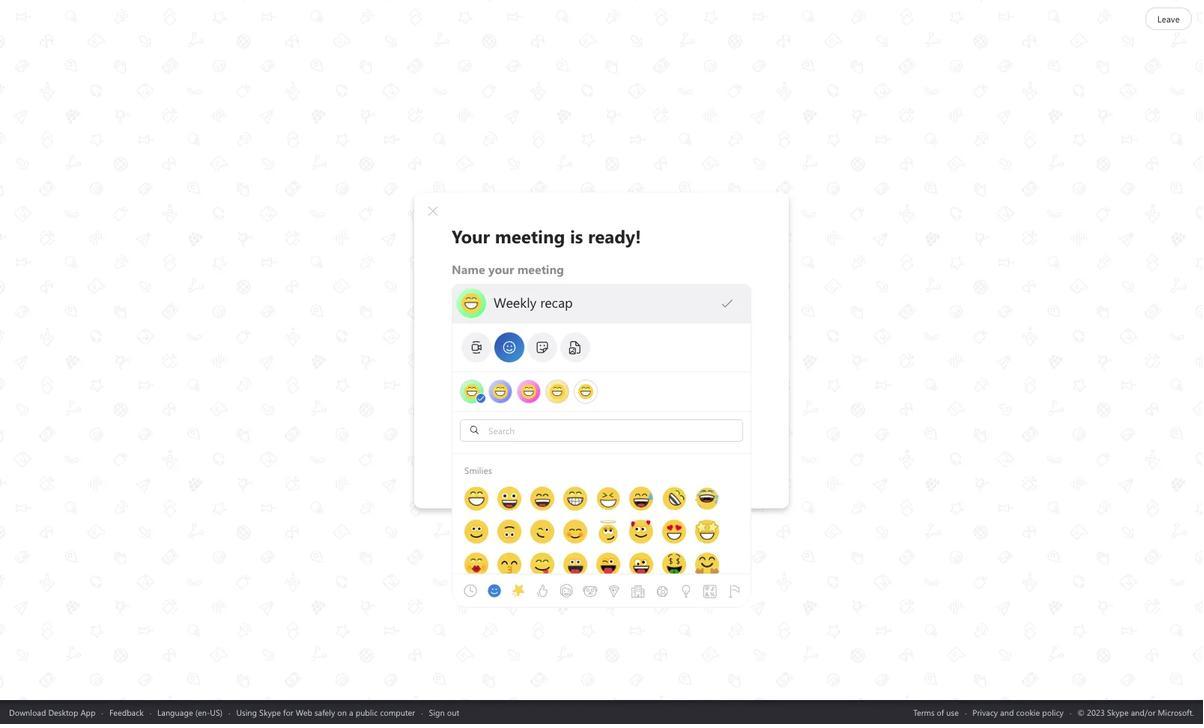 Task type: vqa. For each thing, say whether or not it's contained in the screenshot.
Desktop
yes



Task type: locate. For each thing, give the bounding box(es) containing it.
0 vertical spatial tab list
[[460, 331, 740, 364]]

language
[[157, 707, 193, 718]]

download
[[9, 707, 46, 718]]

skype
[[259, 707, 281, 718]]

feedback link
[[109, 707, 144, 718]]

and
[[1001, 707, 1014, 718]]

sign
[[429, 707, 445, 718]]

for
[[283, 707, 294, 718]]

policy
[[1043, 707, 1064, 718]]

computer
[[380, 707, 415, 718]]

download desktop app link
[[9, 707, 96, 718]]

use
[[947, 707, 959, 718]]

download desktop app
[[9, 707, 96, 718]]

sign out
[[429, 707, 460, 718]]

terms of use link
[[914, 707, 959, 718]]

us)
[[210, 707, 223, 718]]

privacy and cookie policy link
[[973, 707, 1064, 718]]

language (en-us)
[[157, 707, 223, 718]]

Search text field
[[485, 424, 739, 437]]

of
[[937, 707, 945, 718]]

using skype for web safely on a public computer
[[236, 707, 415, 718]]

on
[[338, 707, 347, 718]]

tab list
[[460, 331, 740, 364], [459, 553, 794, 628]]

web
[[296, 707, 312, 718]]



Task type: describe. For each thing, give the bounding box(es) containing it.
using
[[236, 707, 257, 718]]

cookie
[[1017, 707, 1040, 718]]

public
[[356, 707, 378, 718]]

out
[[447, 707, 460, 718]]

terms
[[914, 707, 935, 718]]

Type a meeting name (optional) text field
[[493, 294, 720, 311]]

desktop
[[48, 707, 78, 718]]

(en-
[[195, 707, 210, 718]]

app
[[81, 707, 96, 718]]

a
[[349, 707, 353, 718]]

sign out link
[[429, 707, 460, 718]]

feedback
[[109, 707, 144, 718]]

safely
[[315, 707, 335, 718]]

1 vertical spatial tab list
[[459, 553, 794, 628]]

using skype for web safely on a public computer link
[[236, 707, 415, 718]]

language (en-us) link
[[157, 707, 223, 718]]

privacy
[[973, 707, 998, 718]]

terms of use
[[914, 707, 959, 718]]

privacy and cookie policy
[[973, 707, 1064, 718]]



